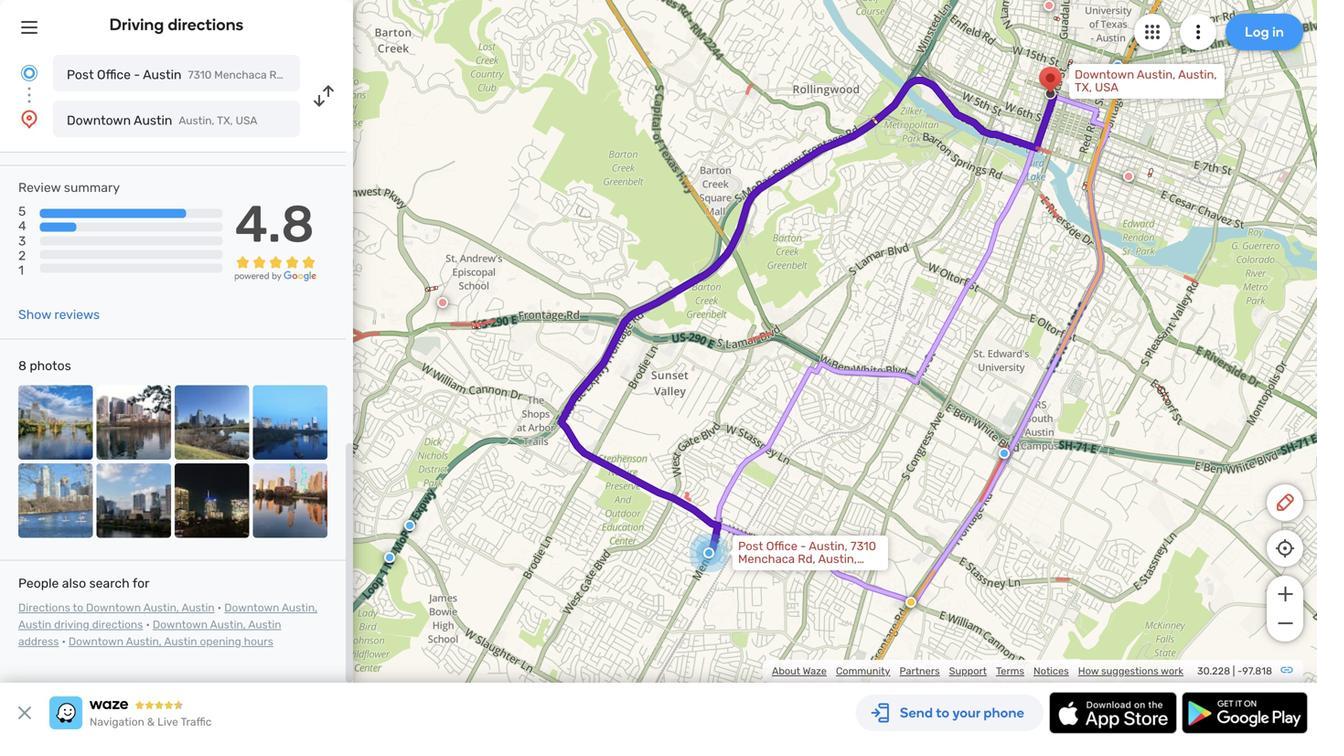 Task type: vqa. For each thing, say whether or not it's contained in the screenshot.
OFFICE associated with Austin,
yes



Task type: describe. For each thing, give the bounding box(es) containing it.
30.228 | -97.818
[[1197, 665, 1272, 678]]

driving
[[109, 15, 164, 34]]

terms
[[996, 665, 1024, 678]]

location image
[[18, 108, 40, 130]]

suggestions
[[1101, 665, 1159, 678]]

5
[[18, 204, 26, 219]]

austin down post office - austin button
[[134, 113, 172, 128]]

community link
[[836, 665, 890, 678]]

how
[[1078, 665, 1099, 678]]

downtown for downtown austin, austin opening hours
[[69, 636, 123, 649]]

for
[[132, 576, 150, 591]]

4
[[18, 219, 26, 234]]

partners link
[[900, 665, 940, 678]]

austin, inside downtown austin, austin driving directions
[[282, 602, 318, 615]]

traffic
[[181, 716, 212, 729]]

4.8
[[235, 194, 314, 255]]

downtown austin, austin opening hours link
[[69, 636, 273, 649]]

directions inside downtown austin, austin driving directions
[[92, 619, 143, 632]]

hazard image
[[906, 597, 917, 608]]

police image
[[999, 448, 1010, 459]]

texas,
[[738, 565, 772, 579]]

post office - austin button
[[53, 55, 300, 91]]

downtown austin, austin driving directions
[[18, 602, 318, 632]]

1
[[18, 263, 24, 278]]

austin inside button
[[143, 67, 182, 82]]

support
[[949, 665, 987, 678]]

1 vertical spatial police image
[[404, 520, 415, 531]]

downtown austin, austin address link
[[18, 619, 281, 649]]

search
[[89, 576, 130, 591]]

review summary
[[18, 180, 120, 195]]

community
[[836, 665, 890, 678]]

hours
[[244, 636, 273, 649]]

|
[[1233, 665, 1235, 678]]

terms link
[[996, 665, 1024, 678]]

people also search for
[[18, 576, 150, 591]]

downtown austin austin, tx, usa
[[67, 113, 257, 128]]

about waze community partners support terms notices how suggestions work
[[772, 665, 1184, 678]]

downtown for downtown austin, austin, tx, usa
[[1075, 68, 1134, 82]]

review
[[18, 180, 61, 195]]

photos
[[30, 359, 71, 374]]

navigation
[[90, 716, 144, 729]]

image 2 of downtown austin, austin image
[[96, 386, 171, 460]]

to
[[73, 602, 83, 615]]

states
[[815, 565, 851, 579]]

work
[[1161, 665, 1184, 678]]

link image
[[1280, 663, 1294, 678]]

reviews
[[54, 307, 100, 323]]

support link
[[949, 665, 987, 678]]

zoom in image
[[1274, 584, 1297, 606]]

austin up opening
[[182, 602, 215, 615]]

austin inside the downtown austin, austin address
[[248, 619, 281, 632]]

about
[[772, 665, 800, 678]]

directions
[[18, 602, 70, 615]]

show reviews
[[18, 307, 100, 323]]



Task type: locate. For each thing, give the bounding box(es) containing it.
directions down directions to downtown austin, austin
[[92, 619, 143, 632]]

partners
[[900, 665, 940, 678]]

- up 'united'
[[801, 540, 806, 554]]

downtown for downtown austin austin, tx, usa
[[67, 113, 131, 128]]

2 horizontal spatial police image
[[1112, 60, 1123, 71]]

- for austin
[[134, 67, 140, 82]]

1 horizontal spatial police image
[[404, 520, 415, 531]]

usa inside downtown austin, austin, tx, usa
[[1095, 80, 1119, 95]]

tx, for austin
[[217, 114, 233, 127]]

1 horizontal spatial -
[[801, 540, 806, 554]]

office down driving
[[97, 67, 131, 82]]

usa inside downtown austin austin, tx, usa
[[236, 114, 257, 127]]

zoom out image
[[1274, 613, 1297, 635]]

0 horizontal spatial police image
[[384, 552, 395, 563]]

austin up hours
[[248, 619, 281, 632]]

current location image
[[18, 62, 40, 84]]

downtown austin, austin driving directions link
[[18, 602, 318, 632]]

1 vertical spatial tx,
[[217, 114, 233, 127]]

image 1 of downtown austin, austin image
[[18, 386, 93, 460]]

downtown austin, austin address
[[18, 619, 281, 649]]

post right current location image
[[67, 67, 94, 82]]

8
[[18, 359, 26, 374]]

austin, inside downtown austin austin, tx, usa
[[179, 114, 214, 127]]

7310
[[851, 540, 876, 554]]

downtown inside downtown austin, austin, tx, usa
[[1075, 68, 1134, 82]]

1 vertical spatial directions
[[92, 619, 143, 632]]

driving
[[54, 619, 89, 632]]

0 vertical spatial usa
[[1095, 80, 1119, 95]]

0 horizontal spatial -
[[134, 67, 140, 82]]

directions
[[168, 15, 244, 34], [92, 619, 143, 632]]

0 vertical spatial police image
[[1112, 60, 1123, 71]]

2 horizontal spatial -
[[1238, 665, 1242, 678]]

5 4 3 2 1
[[18, 204, 26, 278]]

austin
[[143, 67, 182, 82], [134, 113, 172, 128], [182, 602, 215, 615], [18, 619, 51, 632], [248, 619, 281, 632], [164, 636, 197, 649]]

united
[[775, 565, 812, 579]]

0 horizontal spatial usa
[[236, 114, 257, 127]]

office for austin,
[[766, 540, 798, 554]]

2 vertical spatial police image
[[384, 552, 395, 563]]

police image
[[1112, 60, 1123, 71], [404, 520, 415, 531], [384, 552, 395, 563]]

directions up post office - austin button
[[168, 15, 244, 34]]

post office - austin, 7310 menchaca rd, austin, texas, united states
[[738, 540, 876, 579]]

post up texas,
[[738, 540, 763, 554]]

post office - austin
[[67, 67, 182, 82]]

notices link
[[1034, 665, 1069, 678]]

about waze link
[[772, 665, 827, 678]]

office for austin
[[97, 67, 131, 82]]

30.228
[[1197, 665, 1230, 678]]

tx, inside downtown austin, austin, tx, usa
[[1075, 80, 1092, 95]]

tx, inside downtown austin austin, tx, usa
[[217, 114, 233, 127]]

usa for austin,
[[1095, 80, 1119, 95]]

downtown austin, austin opening hours
[[69, 636, 273, 649]]

downtown inside the downtown austin, austin address
[[153, 619, 208, 632]]

austin,
[[1137, 68, 1176, 82], [1178, 68, 1217, 82], [179, 114, 214, 127], [809, 540, 848, 554], [818, 552, 857, 567], [143, 602, 179, 615], [282, 602, 318, 615], [210, 619, 246, 632], [126, 636, 162, 649]]

0 vertical spatial office
[[97, 67, 131, 82]]

&
[[147, 716, 155, 729]]

austin, inside the downtown austin, austin address
[[210, 619, 246, 632]]

usa
[[1095, 80, 1119, 95], [236, 114, 257, 127]]

-
[[134, 67, 140, 82], [801, 540, 806, 554], [1238, 665, 1242, 678]]

0 vertical spatial directions
[[168, 15, 244, 34]]

address
[[18, 636, 59, 649]]

tx,
[[1075, 80, 1092, 95], [217, 114, 233, 127]]

road closed image
[[1123, 171, 1134, 182]]

0 vertical spatial tx,
[[1075, 80, 1092, 95]]

austin down downtown austin, austin driving directions link
[[164, 636, 197, 649]]

97.818
[[1242, 665, 1272, 678]]

post inside button
[[67, 67, 94, 82]]

austin up downtown austin austin, tx, usa
[[143, 67, 182, 82]]

directions to downtown austin, austin link
[[18, 602, 215, 615]]

1 vertical spatial post
[[738, 540, 763, 554]]

austin up address
[[18, 619, 51, 632]]

1 vertical spatial -
[[801, 540, 806, 554]]

downtown for downtown austin, austin driving directions
[[224, 602, 279, 615]]

post for post office - austin, 7310 menchaca rd, austin, texas, united states
[[738, 540, 763, 554]]

image 4 of downtown austin, austin image
[[253, 386, 327, 460]]

- inside post office - austin, 7310 menchaca rd, austin, texas, united states
[[801, 540, 806, 554]]

post for post office - austin
[[67, 67, 94, 82]]

show
[[18, 307, 51, 323]]

0 horizontal spatial road closed image
[[437, 297, 448, 308]]

office inside post office - austin, 7310 menchaca rd, austin, texas, united states
[[766, 540, 798, 554]]

- right the |
[[1238, 665, 1242, 678]]

0 horizontal spatial directions
[[92, 619, 143, 632]]

summary
[[64, 180, 120, 195]]

1 vertical spatial road closed image
[[437, 297, 448, 308]]

1 horizontal spatial road closed image
[[1044, 0, 1055, 11]]

1 vertical spatial usa
[[236, 114, 257, 127]]

image 8 of downtown austin, austin image
[[253, 464, 327, 538]]

how suggestions work link
[[1078, 665, 1184, 678]]

notices
[[1034, 665, 1069, 678]]

1 horizontal spatial post
[[738, 540, 763, 554]]

x image
[[14, 702, 36, 724]]

- down driving
[[134, 67, 140, 82]]

pencil image
[[1274, 492, 1296, 514]]

opening
[[200, 636, 241, 649]]

3
[[18, 234, 26, 249]]

1 vertical spatial office
[[766, 540, 798, 554]]

post inside post office - austin, 7310 menchaca rd, austin, texas, united states
[[738, 540, 763, 554]]

0 vertical spatial post
[[67, 67, 94, 82]]

waze
[[803, 665, 827, 678]]

1 horizontal spatial usa
[[1095, 80, 1119, 95]]

image 6 of downtown austin, austin image
[[96, 464, 171, 538]]

driving directions
[[109, 15, 244, 34]]

also
[[62, 576, 86, 591]]

post
[[67, 67, 94, 82], [738, 540, 763, 554]]

downtown austin, austin, tx, usa
[[1075, 68, 1217, 95]]

directions to downtown austin, austin
[[18, 602, 215, 615]]

0 horizontal spatial post
[[67, 67, 94, 82]]

downtown for downtown austin, austin address
[[153, 619, 208, 632]]

live
[[157, 716, 178, 729]]

0 horizontal spatial office
[[97, 67, 131, 82]]

menchaca
[[738, 552, 795, 567]]

navigation & live traffic
[[90, 716, 212, 729]]

tx, for austin,
[[1075, 80, 1092, 95]]

- for 97.818
[[1238, 665, 1242, 678]]

image 3 of downtown austin, austin image
[[175, 386, 249, 460]]

downtown
[[1075, 68, 1134, 82], [67, 113, 131, 128], [86, 602, 141, 615], [224, 602, 279, 615], [153, 619, 208, 632], [69, 636, 123, 649]]

office
[[97, 67, 131, 82], [766, 540, 798, 554]]

2
[[18, 248, 26, 263]]

- inside button
[[134, 67, 140, 82]]

0 horizontal spatial tx,
[[217, 114, 233, 127]]

office left rd,
[[766, 540, 798, 554]]

rd,
[[798, 552, 816, 567]]

people
[[18, 576, 59, 591]]

1 horizontal spatial directions
[[168, 15, 244, 34]]

usa for austin
[[236, 114, 257, 127]]

0 vertical spatial road closed image
[[1044, 0, 1055, 11]]

2 vertical spatial -
[[1238, 665, 1242, 678]]

image 5 of downtown austin, austin image
[[18, 464, 93, 538]]

austin inside downtown austin, austin driving directions
[[18, 619, 51, 632]]

road closed image
[[1044, 0, 1055, 11], [437, 297, 448, 308]]

image 7 of downtown austin, austin image
[[175, 464, 249, 538]]

1 horizontal spatial tx,
[[1075, 80, 1092, 95]]

0 vertical spatial -
[[134, 67, 140, 82]]

- for austin,
[[801, 540, 806, 554]]

downtown inside downtown austin, austin driving directions
[[224, 602, 279, 615]]

8 photos
[[18, 359, 71, 374]]

1 horizontal spatial office
[[766, 540, 798, 554]]

office inside button
[[97, 67, 131, 82]]



